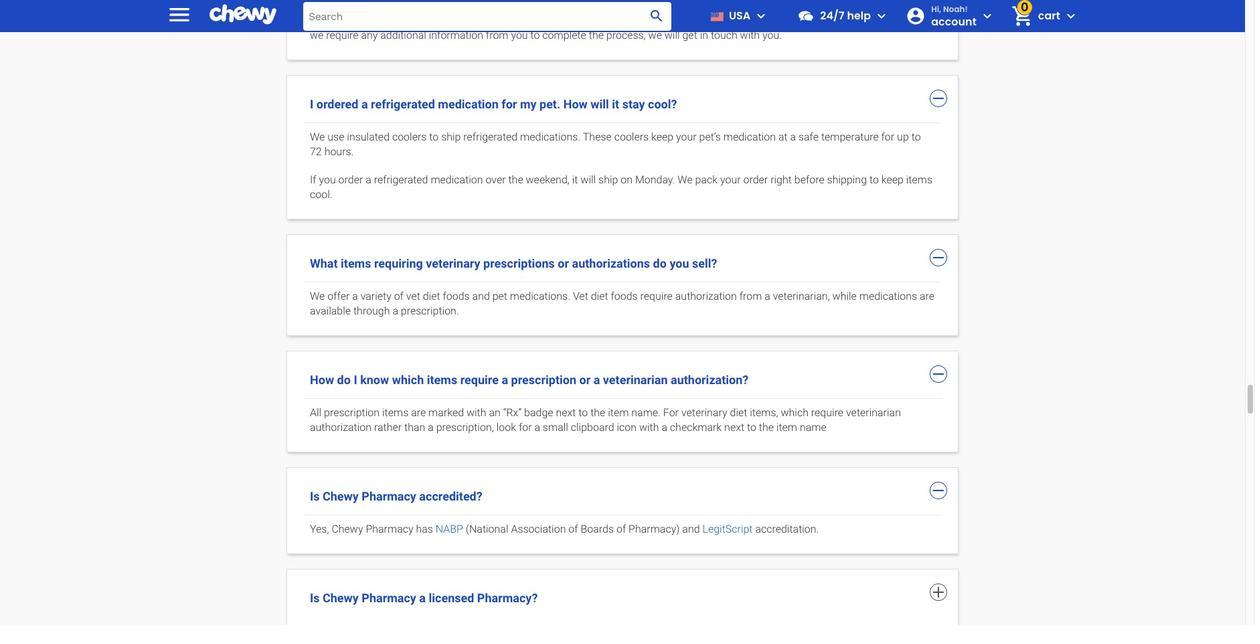 Task type: locate. For each thing, give the bounding box(es) containing it.
right
[[771, 174, 792, 186]]

if
[[310, 174, 316, 186]]

next right 'checkmark' at the bottom right
[[725, 421, 745, 434]]

we inside we offer a variety of vet diet foods and pet medications. vet diet foods require authorization from a veterinarian, while medications are available through a prescription.
[[310, 290, 325, 303]]

order down hours. at the left of page
[[339, 174, 363, 186]]

0 horizontal spatial of
[[394, 290, 404, 303]]

1 horizontal spatial veterinary
[[682, 407, 728, 419]]

usa
[[729, 8, 751, 23]]

diet right vet at top
[[591, 290, 609, 303]]

0 vertical spatial keep
[[652, 131, 674, 144]]

0 horizontal spatial i
[[310, 97, 314, 111]]

and inside we offer a variety of vet diet foods and pet medications. vet diet foods require authorization from a veterinarian, while medications are available through a prescription.
[[473, 290, 490, 303]]

1 vertical spatial item
[[777, 421, 798, 434]]

0 vertical spatial prescription
[[511, 373, 577, 387]]

0 vertical spatial and
[[473, 290, 490, 303]]

of right boards
[[617, 523, 626, 536]]

0 horizontal spatial next
[[556, 407, 576, 419]]

account menu image
[[980, 8, 996, 24]]

0 vertical spatial ship
[[441, 131, 461, 144]]

1 horizontal spatial authorization
[[676, 290, 737, 303]]

which for know
[[392, 373, 424, 387]]

checkmark
[[670, 421, 722, 434]]

medication left over
[[431, 174, 483, 186]]

you inside 'section on our website. should we require any additional information from you to complete the process, we will get in touch with you.'
[[511, 29, 528, 42]]

veterinarian
[[603, 373, 668, 387], [847, 407, 901, 419]]

1 vertical spatial veterinarian
[[847, 407, 901, 419]]

coolers
[[392, 131, 427, 144], [615, 131, 649, 144]]

1 vertical spatial veterinary
[[682, 407, 728, 419]]

i ordered a refrigerated medication for my pet. how will it stay cool?
[[310, 97, 677, 111]]

72
[[310, 146, 322, 158]]

you up should
[[907, 0, 924, 12]]

with up prescription,
[[467, 407, 487, 419]]

an left "rx"
[[489, 407, 501, 419]]

your
[[676, 131, 697, 144], [721, 174, 741, 186]]

0 vertical spatial will
[[665, 29, 680, 42]]

0 horizontal spatial and
[[473, 290, 490, 303]]

medications.
[[520, 131, 581, 144], [510, 290, 571, 303]]

small
[[543, 421, 569, 434]]

1 is from the top
[[310, 490, 320, 504]]

you down ,
[[511, 29, 528, 42]]

menu image inside usa dropdown button
[[754, 8, 770, 24]]

items inside you placed an order that includes pharmacy items
[[498, 14, 524, 27]]

medication up the we use insulated coolers to ship refrigerated medications. these
[[438, 97, 499, 111]]

which for items,
[[781, 407, 809, 419]]

how
[[564, 97, 588, 111], [310, 373, 334, 387]]

1 horizontal spatial ship
[[599, 174, 618, 186]]

the up clipboard
[[591, 407, 606, 419]]

,
[[524, 14, 526, 27]]

0 horizontal spatial authorization
[[310, 421, 372, 434]]

information
[[429, 29, 484, 42]]

keep items cool.
[[310, 174, 933, 201]]

1 vertical spatial medication
[[724, 131, 776, 144]]

from down pharmacy
[[486, 29, 509, 42]]

do left know
[[337, 373, 351, 387]]

0 vertical spatial is
[[310, 490, 320, 504]]

available
[[310, 305, 351, 318]]

pharmacy for has
[[366, 523, 414, 536]]

items up rather
[[382, 407, 409, 419]]

1 vertical spatial refrigerated
[[464, 131, 518, 144]]

which
[[392, 373, 424, 387], [781, 407, 809, 419]]

website.
[[853, 14, 892, 27]]

the right over
[[509, 174, 524, 186]]

medication for at
[[724, 131, 776, 144]]

which right know
[[392, 373, 424, 387]]

0 vertical spatial an
[[344, 14, 355, 27]]

next up small in the bottom of the page
[[556, 407, 576, 419]]

which inside for veterinary diet items, which require veterinarian authorization rather than a prescription, look for a small clipboard icon with a checkmark next to the item name
[[781, 407, 809, 419]]

what
[[310, 257, 338, 271]]

require
[[326, 29, 359, 42], [641, 290, 673, 303], [461, 373, 499, 387], [812, 407, 844, 419]]

you right if
[[319, 174, 336, 186]]

a down badge
[[535, 421, 540, 434]]

0 vertical spatial which
[[392, 373, 424, 387]]

we for we use insulated coolers to ship refrigerated medications. these
[[310, 131, 325, 144]]

0 vertical spatial chewy
[[323, 490, 359, 504]]

prescription right all
[[324, 407, 380, 419]]

is chewy pharmacy a licensed pharmacy?
[[310, 591, 538, 606]]

can
[[548, 14, 565, 27]]

1 horizontal spatial menu image
[[754, 8, 770, 24]]

0 horizontal spatial which
[[392, 373, 424, 387]]

to left complete
[[531, 29, 540, 42]]

the right check at the left
[[598, 14, 613, 27]]

2 we from the left
[[649, 29, 662, 42]]

2 horizontal spatial diet
[[730, 407, 748, 419]]

1 coolers from the left
[[392, 131, 427, 144]]

to down the items,
[[747, 421, 757, 434]]

the down ', you can check the status by going'
[[589, 29, 604, 42]]

0 vertical spatial do
[[653, 257, 667, 271]]

1 vertical spatial with
[[467, 407, 487, 419]]

0 horizontal spatial are
[[411, 407, 426, 419]]

1 vertical spatial do
[[337, 373, 351, 387]]

1 horizontal spatial next
[[725, 421, 745, 434]]

you
[[907, 0, 924, 12], [529, 14, 545, 27], [511, 29, 528, 42], [319, 174, 336, 186], [670, 257, 690, 271]]

medications. inside i ordered a refrigerated medication for my pet. how will it stay cool? 'element'
[[520, 131, 581, 144]]

0 horizontal spatial prescription
[[324, 407, 380, 419]]

0 vertical spatial we
[[310, 131, 325, 144]]

a down insulated
[[366, 174, 372, 186]]

1 we from the left
[[310, 29, 324, 42]]

a down for
[[662, 421, 668, 434]]

0 horizontal spatial foods
[[443, 290, 470, 303]]

we up the 72
[[310, 131, 325, 144]]

2 vertical spatial will
[[581, 174, 596, 186]]

with inside for veterinary diet items, which require veterinarian authorization rather than a prescription, look for a small clipboard icon with a checkmark next to the item name
[[640, 421, 659, 434]]

24/7 help
[[821, 8, 871, 23]]

we for we
[[678, 174, 693, 186]]

an right placed
[[344, 14, 355, 27]]

1 vertical spatial from
[[740, 290, 762, 303]]

for
[[502, 97, 517, 111], [882, 131, 895, 144], [519, 421, 532, 434]]

you inside you placed an order that includes pharmacy items
[[907, 0, 924, 12]]

veterinary up 'checkmark' at the bottom right
[[682, 407, 728, 419]]

to right up
[[912, 131, 921, 144]]

and
[[473, 290, 490, 303], [683, 523, 700, 536]]

1 horizontal spatial item
[[777, 421, 798, 434]]

items down up
[[907, 174, 933, 186]]

diet
[[423, 290, 440, 303], [591, 290, 609, 303], [730, 407, 748, 419]]

prescription up badge
[[511, 373, 577, 387]]

placed
[[310, 14, 341, 27]]

keep
[[652, 131, 674, 144], [882, 174, 904, 186]]

1 vertical spatial for
[[882, 131, 895, 144]]

pharmacy left licensed
[[362, 591, 417, 606]]

your order
[[721, 174, 768, 186]]

pack
[[696, 174, 718, 186]]

order up 'any'
[[358, 14, 383, 27]]

we offer a variety of vet diet foods and pet medications. vet diet foods require authorization from a veterinarian, while medications are available through a prescription.
[[310, 290, 935, 318]]

monday.
[[636, 174, 675, 186]]

refrigerated down i ordered a refrigerated medication for my pet. how will it stay cool?
[[464, 131, 518, 144]]

pharmacy up has
[[362, 490, 417, 504]]

1 horizontal spatial on
[[820, 14, 832, 27]]

0 horizontal spatial coolers
[[392, 131, 427, 144]]

1 vertical spatial pharmacy
[[366, 523, 414, 536]]

the inside i ordered a refrigerated medication for my pet. how will it stay cool? 'element'
[[509, 174, 524, 186]]

do
[[653, 257, 667, 271], [337, 373, 351, 387]]

0 vertical spatial authorization
[[676, 290, 737, 303]]

require down authorizations
[[641, 290, 673, 303]]

veterinary inside for veterinary diet items, which require veterinarian authorization rather than a prescription, look for a small clipboard icon with a checkmark next to the item name
[[682, 407, 728, 419]]

how right "pet."
[[564, 97, 588, 111]]

that
[[385, 14, 404, 27]]

item inside for veterinary diet items, which require veterinarian authorization rather than a prescription, look for a small clipboard icon with a checkmark next to the item name
[[777, 421, 798, 434]]

chewy home image
[[210, 0, 277, 29]]

diet inside for veterinary diet items, which require veterinarian authorization rather than a prescription, look for a small clipboard icon with a checkmark next to the item name
[[730, 407, 748, 419]]

and left legitscript
[[683, 523, 700, 536]]

refrigerated
[[371, 97, 435, 111], [464, 131, 518, 144], [374, 174, 428, 186]]

coolers down stay
[[615, 131, 649, 144]]

authorization inside for veterinary diet items, which require veterinarian authorization rather than a prescription, look for a small clipboard icon with a checkmark next to the item name
[[310, 421, 372, 434]]

our
[[835, 14, 850, 27]]

1 vertical spatial ship
[[599, 174, 618, 186]]

1 vertical spatial how
[[310, 373, 334, 387]]

veterinarian,
[[773, 290, 830, 303]]

1 horizontal spatial coolers
[[615, 131, 649, 144]]

weekend,
[[526, 174, 570, 186]]

refrigerated down insulated
[[374, 174, 428, 186]]

1 horizontal spatial with
[[640, 421, 659, 434]]

of left boards
[[569, 523, 578, 536]]

we
[[310, 131, 325, 144], [678, 174, 693, 186], [310, 290, 325, 303]]

veterinary
[[426, 257, 481, 271], [682, 407, 728, 419]]

for
[[664, 407, 679, 419]]

we for we offer a variety of vet diet foods and pet medications. vet diet foods require authorization from a veterinarian, while medications are available through a prescription.
[[310, 290, 325, 303]]

1 horizontal spatial from
[[740, 290, 762, 303]]

pharmacy for accredited?
[[362, 490, 417, 504]]

Search text field
[[303, 2, 672, 30]]

2 horizontal spatial for
[[882, 131, 895, 144]]

a right at
[[791, 131, 796, 144]]

from left "veterinarian,"
[[740, 290, 762, 303]]

0 vertical spatial medications.
[[520, 131, 581, 144]]

diet left the items,
[[730, 407, 748, 419]]

0 vertical spatial next
[[556, 407, 576, 419]]

menu image
[[166, 1, 193, 28], [754, 8, 770, 24]]

0 vertical spatial your
[[676, 131, 697, 144]]

1 vertical spatial we
[[678, 174, 693, 186]]

to inside 'section on our website. should we require any additional information from you to complete the process, we will get in touch with you.'
[[531, 29, 540, 42]]

it right weekend,
[[572, 174, 578, 186]]

how do i know which items require a prescription or a veterinarian authorization?
[[310, 373, 749, 387]]

medications. down "prescriptions"
[[510, 290, 571, 303]]

ship down up to 72 hours.
[[599, 174, 618, 186]]

is for is chewy pharmacy a licensed pharmacy?
[[310, 591, 320, 606]]

2 vertical spatial with
[[640, 421, 659, 434]]

requiring
[[374, 257, 423, 271]]

you placed an order that includes pharmacy items
[[310, 0, 924, 27]]

1 horizontal spatial an
[[489, 407, 501, 419]]

1 vertical spatial or
[[580, 373, 591, 387]]

will down going in the top of the page
[[665, 29, 680, 42]]

pet.
[[540, 97, 561, 111]]

authorization?
[[671, 373, 749, 387]]

0 horizontal spatial it
[[572, 174, 578, 186]]

to
[[690, 14, 699, 27], [531, 29, 540, 42], [430, 131, 439, 144], [912, 131, 921, 144], [870, 174, 879, 186], [579, 407, 588, 419], [747, 421, 757, 434]]

a right through
[[393, 305, 398, 318]]

0 vertical spatial i
[[310, 97, 314, 111]]

will inside i ordered a refrigerated medication for my pet. how will it stay cool? 'element'
[[581, 174, 596, 186]]

foods down authorizations
[[611, 290, 638, 303]]

of left vet at the left of page
[[394, 290, 404, 303]]

require up name
[[812, 407, 844, 419]]

up to 72 hours.
[[310, 131, 921, 158]]

medications. down "pet."
[[520, 131, 581, 144]]

for veterinary diet items, which require veterinarian authorization rather than a prescription, look for a small clipboard icon with a checkmark next to the item name
[[310, 407, 901, 434]]

0 vertical spatial or
[[558, 257, 569, 271]]

accreditation.
[[756, 523, 819, 536]]

are
[[920, 290, 935, 303], [411, 407, 426, 419]]

will right weekend,
[[581, 174, 596, 186]]

1 vertical spatial your
[[721, 174, 741, 186]]

0 vertical spatial item
[[608, 407, 629, 419]]

(national
[[466, 523, 509, 536]]

on left monday.
[[621, 174, 633, 186]]

0 horizontal spatial for
[[502, 97, 517, 111]]

0 horizontal spatial an
[[344, 14, 355, 27]]

2 vertical spatial chewy
[[323, 591, 359, 606]]

items right what
[[341, 257, 371, 271]]

it inside 'element'
[[572, 174, 578, 186]]

0 horizontal spatial with
[[467, 407, 487, 419]]

0 vertical spatial it
[[612, 97, 620, 111]]

we left pack
[[678, 174, 693, 186]]

pharmacy)
[[629, 523, 680, 536]]

order left the "right"
[[744, 174, 768, 186]]

medications. inside we offer a variety of vet diet foods and pet medications. vet diet foods require authorization from a veterinarian, while medications are available through a prescription.
[[510, 290, 571, 303]]

coolers right insulated
[[392, 131, 427, 144]]

menu image left chewy home image
[[166, 1, 193, 28]]

for right look
[[519, 421, 532, 434]]

for inside for veterinary diet items, which require veterinarian authorization rather than a prescription, look for a small clipboard icon with a checkmark next to the item name
[[519, 421, 532, 434]]

prescriptions link
[[719, 14, 781, 28]]

or up for veterinary diet items, which require veterinarian authorization rather than a prescription, look for a small clipboard icon with a checkmark next to the item name
[[580, 373, 591, 387]]

with down 'prescriptions' link
[[740, 29, 760, 42]]

1 vertical spatial authorization
[[310, 421, 372, 434]]

2 is from the top
[[310, 591, 320, 606]]

includes
[[406, 14, 445, 27]]

0 horizontal spatial item
[[608, 407, 629, 419]]

2 vertical spatial pharmacy
[[362, 591, 417, 606]]

on left our
[[820, 14, 832, 27]]

0 horizontal spatial on
[[621, 174, 633, 186]]

1 horizontal spatial keep
[[882, 174, 904, 186]]

menu image right usa
[[754, 8, 770, 24]]

pharmacy for a
[[362, 591, 417, 606]]

account
[[932, 14, 977, 29]]

are up than
[[411, 407, 426, 419]]

name.
[[632, 407, 661, 419]]

your left pet's
[[676, 131, 697, 144]]

ship down i ordered a refrigerated medication for my pet. how will it stay cool?
[[441, 131, 461, 144]]

0 vertical spatial from
[[486, 29, 509, 42]]

yes, chewy pharmacy has nabp (national association of boards of pharmacy) and legitscript accreditation.
[[310, 523, 819, 536]]

0 vertical spatial pharmacy
[[362, 490, 417, 504]]

pharmacy down is chewy pharmacy accredited?
[[366, 523, 414, 536]]

0 horizontal spatial menu image
[[166, 1, 193, 28]]

we up "available"
[[310, 290, 325, 303]]

you.
[[763, 29, 782, 42]]

1 horizontal spatial foods
[[611, 290, 638, 303]]

your right pack
[[721, 174, 741, 186]]

0 vertical spatial are
[[920, 290, 935, 303]]

a up "rx"
[[502, 373, 508, 387]]

authorization
[[676, 290, 737, 303], [310, 421, 372, 434]]

are right 'medications'
[[920, 290, 935, 303]]

item up the icon
[[608, 407, 629, 419]]

0 vertical spatial refrigerated
[[371, 97, 435, 111]]

1 vertical spatial it
[[572, 174, 578, 186]]

medication for for
[[438, 97, 499, 111]]

veterinarian inside for veterinary diet items, which require veterinarian authorization rather than a prescription, look for a small clipboard icon with a checkmark next to the item name
[[847, 407, 901, 419]]

a right "offer"
[[352, 290, 358, 303]]

1 vertical spatial medications.
[[510, 290, 571, 303]]

to up get
[[690, 14, 699, 27]]

a left licensed
[[419, 591, 426, 606]]

cart link
[[1007, 0, 1061, 32]]

1 horizontal spatial which
[[781, 407, 809, 419]]

for left my
[[502, 97, 517, 111]]

pharmacy
[[362, 490, 417, 504], [366, 523, 414, 536], [362, 591, 417, 606]]

, you can check the status by going
[[524, 14, 687, 27]]

variety
[[361, 290, 392, 303]]

1 horizontal spatial veterinarian
[[847, 407, 901, 419]]

with down name. at bottom right
[[640, 421, 659, 434]]

2 coolers from the left
[[615, 131, 649, 144]]

yes,
[[310, 523, 329, 536]]

0 horizontal spatial how
[[310, 373, 334, 387]]

0 horizontal spatial your
[[676, 131, 697, 144]]

1 horizontal spatial we
[[649, 29, 662, 42]]

0 horizontal spatial do
[[337, 373, 351, 387]]

do left sell? at the top right
[[653, 257, 667, 271]]

items right pharmacy
[[498, 14, 524, 27]]

authorization down sell? at the top right
[[676, 290, 737, 303]]

you left sell? at the top right
[[670, 257, 690, 271]]

a right than
[[428, 421, 434, 434]]

i left ordered
[[310, 97, 314, 111]]

how up all
[[310, 373, 334, 387]]

it left stay
[[612, 97, 620, 111]]

item left name
[[777, 421, 798, 434]]

will up these on the top of the page
[[591, 97, 609, 111]]

chewy support image
[[798, 7, 815, 25]]

0 horizontal spatial we
[[310, 29, 324, 42]]

keep down cool?
[[652, 131, 674, 144]]

usa button
[[705, 0, 770, 32]]

1 horizontal spatial how
[[564, 97, 588, 111]]

which up name
[[781, 407, 809, 419]]

0 horizontal spatial ship
[[441, 131, 461, 144]]



Task type: vqa. For each thing, say whether or not it's contained in the screenshot.
the right &
no



Task type: describe. For each thing, give the bounding box(es) containing it.
in
[[700, 29, 709, 42]]

of inside we offer a variety of vet diet foods and pet medications. vet diet foods require authorization from a veterinarian, while medications are available through a prescription.
[[394, 290, 404, 303]]

0 horizontal spatial diet
[[423, 290, 440, 303]]

2 vertical spatial medication
[[431, 174, 483, 186]]

prescriptions
[[484, 257, 555, 271]]

1 vertical spatial are
[[411, 407, 426, 419]]

look
[[497, 421, 516, 434]]

to right insulated
[[430, 131, 439, 144]]

sell?
[[693, 257, 718, 271]]

legitscript
[[703, 523, 753, 536]]

know
[[360, 373, 389, 387]]

safe
[[799, 131, 819, 144]]

authorizations
[[572, 257, 650, 271]]

pharmacy
[[448, 14, 495, 27]]

require inside we offer a variety of vet diet foods and pet medications. vet diet foods require authorization from a veterinarian, while medications are available through a prescription.
[[641, 290, 673, 303]]

vet
[[406, 290, 420, 303]]

Product search field
[[303, 2, 672, 30]]

prescriptions
[[719, 14, 781, 27]]

from inside 'section on our website. should we require any additional information from you to complete the process, we will get in touch with you.'
[[486, 29, 509, 42]]

2 foods from the left
[[611, 290, 638, 303]]

on inside 'section on our website. should we require any additional information from you to complete the process, we will get in touch with you.'
[[820, 14, 832, 27]]

i ordered a refrigerated medication for my pet. how will it stay cool? element
[[303, 123, 942, 209]]

keep inside keep items cool.
[[882, 174, 904, 186]]

1 horizontal spatial of
[[569, 523, 578, 536]]

1 horizontal spatial or
[[580, 373, 591, 387]]

touch
[[711, 29, 738, 42]]

require inside 'section on our website. should we require any additional information from you to complete the process, we will get in touch with you.'
[[326, 29, 359, 42]]

0 vertical spatial how
[[564, 97, 588, 111]]

cart
[[1039, 8, 1061, 23]]

help menu image
[[874, 8, 890, 24]]

pet's
[[700, 131, 721, 144]]

require inside for veterinary diet items, which require veterinarian authorization rather than a prescription, look for a small clipboard icon with a checkmark next to the item name
[[812, 407, 844, 419]]

should
[[895, 14, 927, 27]]

"rx"
[[503, 407, 522, 419]]

before
[[795, 174, 825, 186]]

chewy for is chewy pharmacy accredited?
[[323, 490, 359, 504]]

than
[[405, 421, 426, 434]]

chewy for yes, chewy pharmacy has nabp (national association of boards of pharmacy) and legitscript accreditation.
[[332, 523, 363, 536]]

offer
[[328, 290, 350, 303]]

items,
[[750, 407, 779, 419]]

section on our website. should we require any additional information from you to complete the process, we will get in touch with you.
[[310, 14, 927, 42]]

for inside 'element'
[[882, 131, 895, 144]]

the inside for veterinary diet items, which require veterinarian authorization rather than a prescription, look for a small clipboard icon with a checkmark next to the item name
[[759, 421, 774, 434]]

to the
[[687, 14, 717, 27]]

1 vertical spatial an
[[489, 407, 501, 419]]

additional
[[381, 29, 427, 42]]

1 horizontal spatial diet
[[591, 290, 609, 303]]

chewy for is chewy pharmacy a licensed pharmacy?
[[323, 591, 359, 606]]

the up in
[[702, 14, 717, 27]]

all prescription items are marked with an "rx" badge next to the item name.
[[310, 407, 664, 419]]

2 horizontal spatial of
[[617, 523, 626, 536]]

stay
[[623, 97, 645, 111]]

1 vertical spatial i
[[354, 373, 357, 387]]

temperature
[[822, 131, 879, 144]]

items up marked
[[427, 373, 458, 387]]

medications
[[860, 290, 918, 303]]

you right ,
[[529, 14, 545, 27]]

use
[[328, 131, 345, 144]]

0 horizontal spatial or
[[558, 257, 569, 271]]

are inside we offer a variety of vet diet foods and pet medications. vet diet foods require authorization from a veterinarian, while medications are available through a prescription.
[[920, 290, 935, 303]]

complete
[[543, 29, 587, 42]]

nabp
[[436, 523, 463, 536]]

to inside up to 72 hours.
[[912, 131, 921, 144]]

any
[[361, 29, 378, 42]]

is for is chewy pharmacy accredited?
[[310, 490, 320, 504]]

from inside we offer a variety of vet diet foods and pet medications. vet diet foods require authorization from a veterinarian, while medications are available through a prescription.
[[740, 290, 762, 303]]

prescription.
[[401, 305, 459, 318]]

to up clipboard
[[579, 407, 588, 419]]

licensed
[[429, 591, 474, 606]]

1 horizontal spatial your
[[721, 174, 741, 186]]

what items requiring veterinary prescriptions or authorizations do you sell?
[[310, 257, 718, 271]]

on inside 'element'
[[621, 174, 633, 186]]

a left "veterinarian,"
[[765, 290, 771, 303]]

name
[[800, 421, 827, 434]]

submit search image
[[649, 8, 665, 24]]

help
[[848, 8, 871, 23]]

to inside for veterinary diet items, which require veterinarian authorization rather than a prescription, look for a small clipboard icon with a checkmark next to the item name
[[747, 421, 757, 434]]

we use insulated coolers to ship refrigerated medications. these
[[310, 131, 612, 144]]

insulated
[[347, 131, 390, 144]]

going
[[661, 14, 687, 27]]

an inside you placed an order that includes pharmacy items
[[344, 14, 355, 27]]

require up "all prescription items are marked with an "rx" badge next to the item name."
[[461, 373, 499, 387]]

boards
[[581, 523, 614, 536]]

over
[[486, 174, 506, 186]]

by
[[648, 14, 659, 27]]

shipping
[[828, 174, 867, 186]]

all
[[310, 407, 322, 419]]

will inside 'section on our website. should we require any additional information from you to complete the process, we will get in touch with you.'
[[665, 29, 680, 42]]

hi, noah! account
[[932, 3, 977, 29]]

hours.
[[325, 146, 354, 158]]

you inside i ordered a refrigerated medication for my pet. how will it stay cool? 'element'
[[319, 174, 336, 186]]

0 horizontal spatial veterinary
[[426, 257, 481, 271]]

if you order a refrigerated medication over the weekend, it will ship on monday.
[[310, 174, 675, 186]]

next inside for veterinary diet items, which require veterinarian authorization rather than a prescription, look for a small clipboard icon with a checkmark next to the item name
[[725, 421, 745, 434]]

24/7 help link
[[793, 0, 871, 32]]

coolers keep your pet's medication at a safe temperature for
[[615, 131, 895, 144]]

items image
[[1011, 4, 1034, 28]]

cart menu image
[[1064, 8, 1080, 24]]

1 horizontal spatial it
[[612, 97, 620, 111]]

icon
[[617, 421, 637, 434]]

hi,
[[932, 3, 942, 15]]

noah!
[[944, 3, 968, 15]]

to right shipping
[[870, 174, 879, 186]]

1 vertical spatial and
[[683, 523, 700, 536]]

a right ordered
[[362, 97, 368, 111]]

get
[[683, 29, 698, 42]]

0 horizontal spatial veterinarian
[[603, 373, 668, 387]]

a up for veterinary diet items, which require veterinarian authorization rather than a prescription, look for a small clipboard icon with a checkmark next to the item name
[[594, 373, 600, 387]]

1 vertical spatial prescription
[[324, 407, 380, 419]]

legitscript link
[[703, 522, 753, 537]]

1 vertical spatial will
[[591, 97, 609, 111]]

authorization inside we offer a variety of vet diet foods and pet medications. vet diet foods require authorization from a veterinarian, while medications are available through a prescription.
[[676, 290, 737, 303]]

0 horizontal spatial keep
[[652, 131, 674, 144]]

process,
[[607, 29, 646, 42]]

items inside keep items cool.
[[907, 174, 933, 186]]

status
[[616, 14, 645, 27]]

at
[[779, 131, 788, 144]]

through
[[354, 305, 390, 318]]

my
[[520, 97, 537, 111]]

with inside 'section on our website. should we require any additional information from you to complete the process, we will get in touch with you.'
[[740, 29, 760, 42]]

2 vertical spatial refrigerated
[[374, 174, 428, 186]]

association
[[511, 523, 566, 536]]

pet
[[493, 290, 508, 303]]

order inside you placed an order that includes pharmacy items
[[358, 14, 383, 27]]

cool.
[[310, 188, 333, 201]]

prescription,
[[436, 421, 494, 434]]

rather
[[374, 421, 402, 434]]

1 horizontal spatial prescription
[[511, 373, 577, 387]]

clipboard
[[571, 421, 615, 434]]

ordered
[[317, 97, 359, 111]]

1 foods from the left
[[443, 290, 470, 303]]

section
[[784, 14, 818, 27]]

pharmacy?
[[477, 591, 538, 606]]

the inside 'section on our website. should we require any additional information from you to complete the process, we will get in touch with you.'
[[589, 29, 604, 42]]



